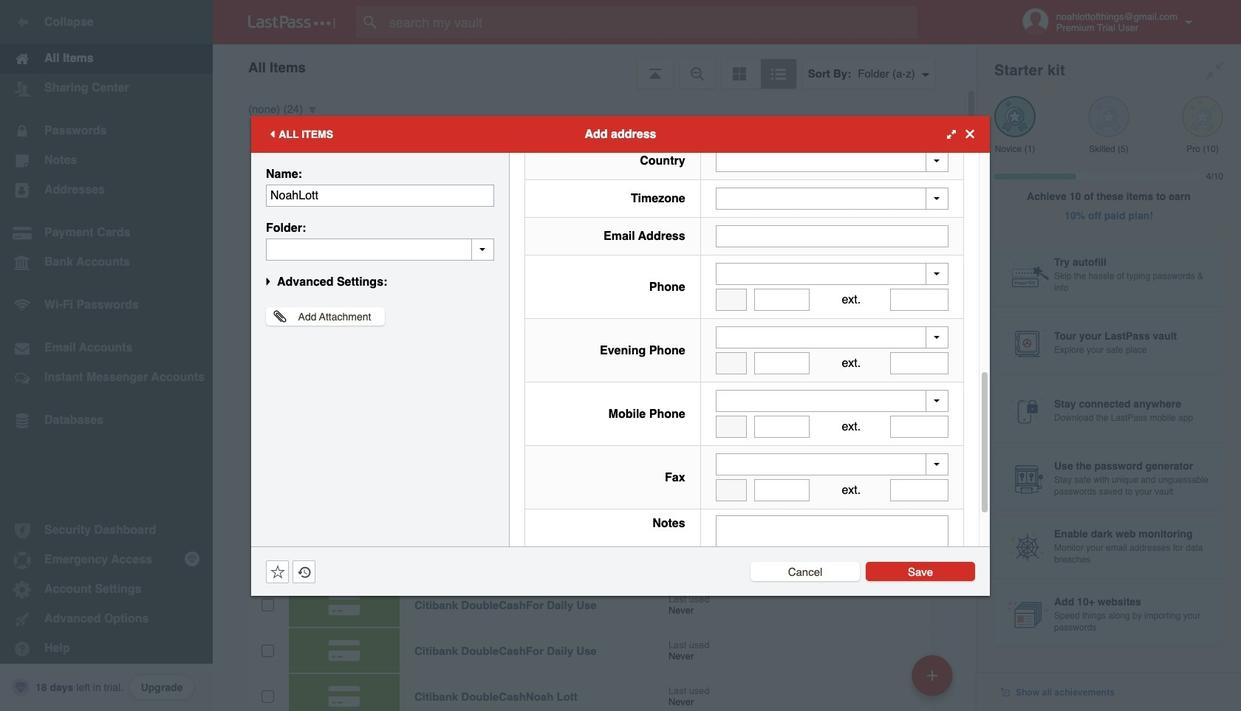 Task type: describe. For each thing, give the bounding box(es) containing it.
new item navigation
[[907, 651, 962, 712]]

vault options navigation
[[213, 44, 977, 89]]

search my vault text field
[[356, 6, 947, 38]]

Search search field
[[356, 6, 947, 38]]

new item image
[[927, 671, 938, 681]]

main navigation navigation
[[0, 0, 213, 712]]



Task type: vqa. For each thing, say whether or not it's contained in the screenshot.
password field
no



Task type: locate. For each thing, give the bounding box(es) containing it.
lastpass image
[[248, 16, 336, 29]]

None text field
[[266, 184, 494, 207], [754, 289, 810, 311], [716, 353, 747, 375], [754, 353, 810, 375], [891, 353, 949, 375], [891, 480, 949, 502], [266, 184, 494, 207], [754, 289, 810, 311], [716, 353, 747, 375], [754, 353, 810, 375], [891, 353, 949, 375], [891, 480, 949, 502]]

None text field
[[716, 225, 949, 248], [266, 238, 494, 261], [716, 289, 747, 311], [891, 289, 949, 311], [716, 416, 747, 438], [754, 416, 810, 438], [891, 416, 949, 438], [716, 480, 747, 502], [754, 480, 810, 502], [716, 516, 949, 607], [716, 225, 949, 248], [266, 238, 494, 261], [716, 289, 747, 311], [891, 289, 949, 311], [716, 416, 747, 438], [754, 416, 810, 438], [891, 416, 949, 438], [716, 480, 747, 502], [754, 480, 810, 502], [716, 516, 949, 607]]

dialog
[[251, 0, 990, 617]]



